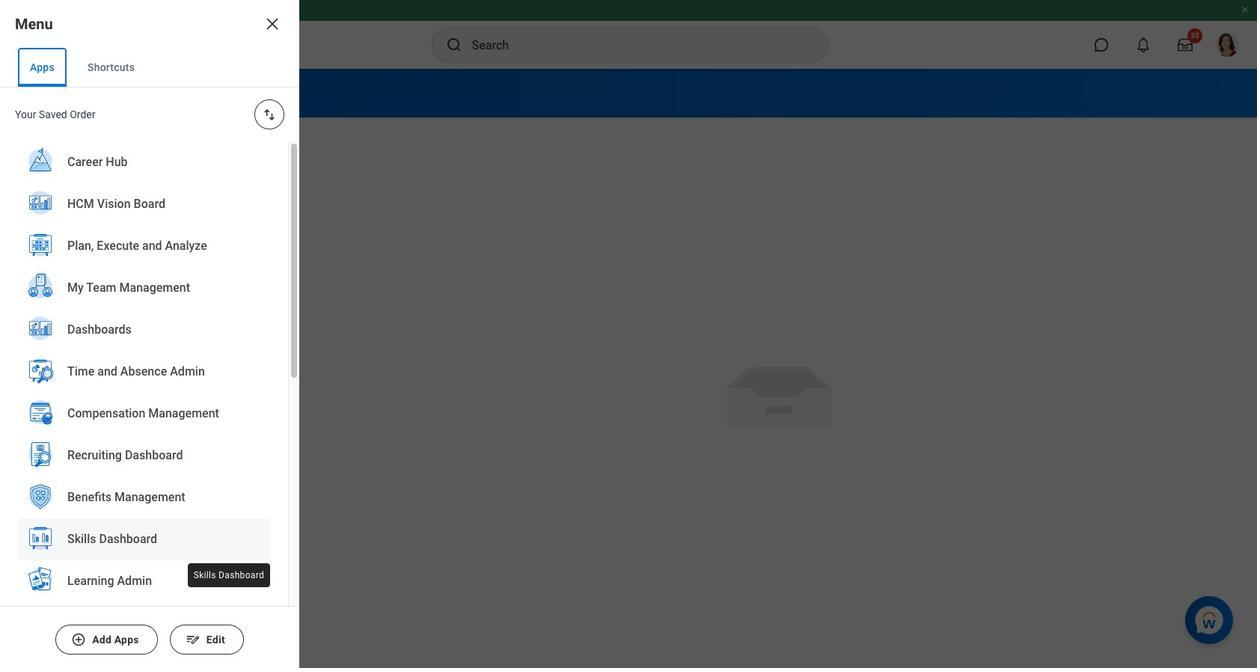 Task type: vqa. For each thing, say whether or not it's contained in the screenshot.
'saved'
yes



Task type: locate. For each thing, give the bounding box(es) containing it.
banner
[[0, 0, 1257, 69]]

1 horizontal spatial and
[[142, 239, 162, 253]]

skills dashboard up edit
[[194, 570, 264, 581]]

you
[[78, 165, 92, 174]]

edit
[[206, 634, 225, 646]]

shortcuts
[[88, 61, 135, 73]]

admin right absence
[[170, 365, 205, 379]]

dashboard down benefits management at the bottom left
[[99, 532, 157, 546]]

apps right the add
[[114, 634, 139, 646]]

and right the time
[[97, 365, 117, 379]]

dashboard for recruiting dashboard link
[[125, 448, 183, 463]]

skills dashboard
[[67, 532, 157, 546], [194, 570, 264, 581]]

0 vertical spatial apps
[[30, 61, 55, 73]]

management down the time and absence admin link
[[148, 407, 219, 421]]

0 vertical spatial and
[[142, 239, 162, 253]]

notifications
[[124, 165, 170, 174]]

and
[[142, 239, 162, 253], [97, 365, 117, 379]]

and left analyze
[[142, 239, 162, 253]]

skills inside global navigation dialog
[[67, 532, 96, 546]]

list
[[0, 141, 288, 668]]

management inside my team management link
[[119, 281, 190, 295]]

0 vertical spatial skills
[[67, 532, 96, 546]]

close environment banner image
[[1241, 5, 1250, 14]]

your saved order
[[15, 108, 95, 120]]

time
[[67, 365, 95, 379]]

team
[[86, 281, 116, 295]]

plan, execute and analyze
[[67, 239, 207, 253]]

benefits
[[67, 490, 112, 505]]

management down recruiting dashboard link
[[115, 490, 185, 505]]

1 vertical spatial apps
[[114, 634, 139, 646]]

1 vertical spatial management
[[148, 407, 219, 421]]

time and absence admin link
[[18, 351, 270, 394]]

0 vertical spatial admin
[[170, 365, 205, 379]]

0 horizontal spatial skills dashboard
[[67, 532, 157, 546]]

management inside compensation management link
[[148, 407, 219, 421]]

1 horizontal spatial admin
[[170, 365, 205, 379]]

search image
[[445, 36, 463, 54]]

tab list
[[0, 48, 299, 88]]

my
[[67, 281, 84, 295]]

0 vertical spatial management
[[119, 281, 190, 295]]

list containing career hub
[[0, 141, 288, 668]]

recruiting dashboard link
[[18, 435, 270, 478]]

at
[[172, 165, 179, 174]]

skills
[[67, 532, 96, 546], [194, 570, 216, 581]]

0 horizontal spatial skills
[[67, 532, 96, 546]]

0 horizontal spatial apps
[[30, 61, 55, 73]]

benefits management link
[[18, 477, 270, 520]]

dashboard for skills dashboard link
[[99, 532, 157, 546]]

1 horizontal spatial skills dashboard
[[194, 570, 264, 581]]

admin down skills dashboard link
[[117, 574, 152, 588]]

skills down benefits
[[67, 532, 96, 546]]

learning admin link
[[18, 560, 270, 604]]

compensation management
[[67, 407, 219, 421]]

1 vertical spatial admin
[[117, 574, 152, 588]]

1 vertical spatial skills
[[194, 570, 216, 581]]

hub
[[106, 155, 128, 169]]

dashboard up edit
[[219, 570, 264, 581]]

apps
[[30, 61, 55, 73], [114, 634, 139, 646]]

learning
[[67, 574, 114, 588]]

dashboard down compensation management link
[[125, 448, 183, 463]]

management
[[119, 281, 190, 295], [148, 407, 219, 421], [115, 490, 185, 505]]

dashboards link
[[18, 309, 270, 352]]

management inside benefits management link
[[115, 490, 185, 505]]

0 horizontal spatial and
[[97, 365, 117, 379]]

apps down menu on the left top of page
[[30, 61, 55, 73]]

analyze
[[165, 239, 207, 253]]

admin
[[170, 365, 205, 379], [117, 574, 152, 588]]

2 vertical spatial management
[[115, 490, 185, 505]]

inbox large image
[[1178, 37, 1193, 52]]

order
[[70, 108, 95, 120]]

your
[[15, 108, 36, 120]]

skills dashboard inside global navigation dialog
[[67, 532, 157, 546]]

1 vertical spatial skills dashboard
[[194, 570, 264, 581]]

skills dashboard up learning admin
[[67, 532, 157, 546]]

management down plan, execute and analyze link
[[119, 281, 190, 295]]

dashboard
[[125, 448, 183, 463], [99, 532, 157, 546], [219, 570, 264, 581]]

skills up edit button
[[194, 570, 216, 581]]

no
[[113, 165, 122, 174]]

0 vertical spatial dashboard
[[125, 448, 183, 463]]

vision
[[97, 197, 131, 211]]

absence
[[120, 365, 167, 379]]

1 vertical spatial dashboard
[[99, 532, 157, 546]]

plan,
[[67, 239, 94, 253]]

shortcuts button
[[76, 48, 147, 87]]

0 vertical spatial skills dashboard
[[67, 532, 157, 546]]

this
[[181, 165, 194, 174]]



Task type: describe. For each thing, give the bounding box(es) containing it.
board
[[134, 197, 165, 211]]

recruiting dashboard
[[67, 448, 183, 463]]

add apps
[[92, 634, 139, 646]]

saved
[[39, 108, 67, 120]]

execute
[[97, 239, 139, 253]]

have
[[94, 165, 111, 174]]

reading pane region
[[299, 118, 1257, 668]]

learning admin
[[67, 574, 152, 588]]

plan, execute and analyze link
[[18, 225, 270, 269]]

notifications
[[30, 82, 134, 103]]

skills dashboard link
[[18, 519, 270, 562]]

tab list containing apps
[[0, 48, 299, 88]]

sort image
[[262, 107, 277, 122]]

compensation management link
[[18, 393, 270, 436]]

career hub link
[[18, 141, 270, 185]]

0 horizontal spatial admin
[[117, 574, 152, 588]]

1 vertical spatial and
[[97, 365, 117, 379]]

time.
[[196, 165, 215, 174]]

notifications large image
[[1136, 37, 1151, 52]]

hcm vision board link
[[18, 183, 270, 227]]

recruiting
[[67, 448, 122, 463]]

global navigation dialog
[[0, 0, 299, 668]]

benefits management
[[67, 490, 185, 505]]

2 vertical spatial dashboard
[[219, 570, 264, 581]]

career hub
[[67, 155, 128, 169]]

notifications main content
[[0, 69, 1257, 668]]

compensation
[[67, 407, 145, 421]]

hcm
[[67, 197, 94, 211]]

add
[[92, 634, 112, 646]]

menu
[[15, 15, 53, 33]]

my team management link
[[18, 267, 270, 311]]

1 horizontal spatial skills
[[194, 570, 216, 581]]

management for compensation management
[[148, 407, 219, 421]]

1 horizontal spatial apps
[[114, 634, 139, 646]]

career
[[67, 155, 103, 169]]

hcm vision board
[[67, 197, 165, 211]]

management for benefits management
[[115, 490, 185, 505]]

x image
[[263, 15, 281, 33]]

apps button
[[18, 48, 67, 87]]

profile logan mcneil element
[[1206, 28, 1248, 61]]

text edit image
[[185, 632, 200, 647]]

plus circle image
[[71, 632, 86, 647]]

my team management
[[67, 281, 190, 295]]

time and absence admin
[[67, 365, 205, 379]]

pay cycle command center image
[[25, 604, 67, 643]]

you have no notifications at this time.
[[78, 165, 215, 174]]

add apps button
[[55, 625, 158, 655]]

edit button
[[170, 625, 244, 655]]

apps inside tab list
[[30, 61, 55, 73]]

dashboards
[[67, 323, 132, 337]]

list inside global navigation dialog
[[0, 141, 288, 668]]



